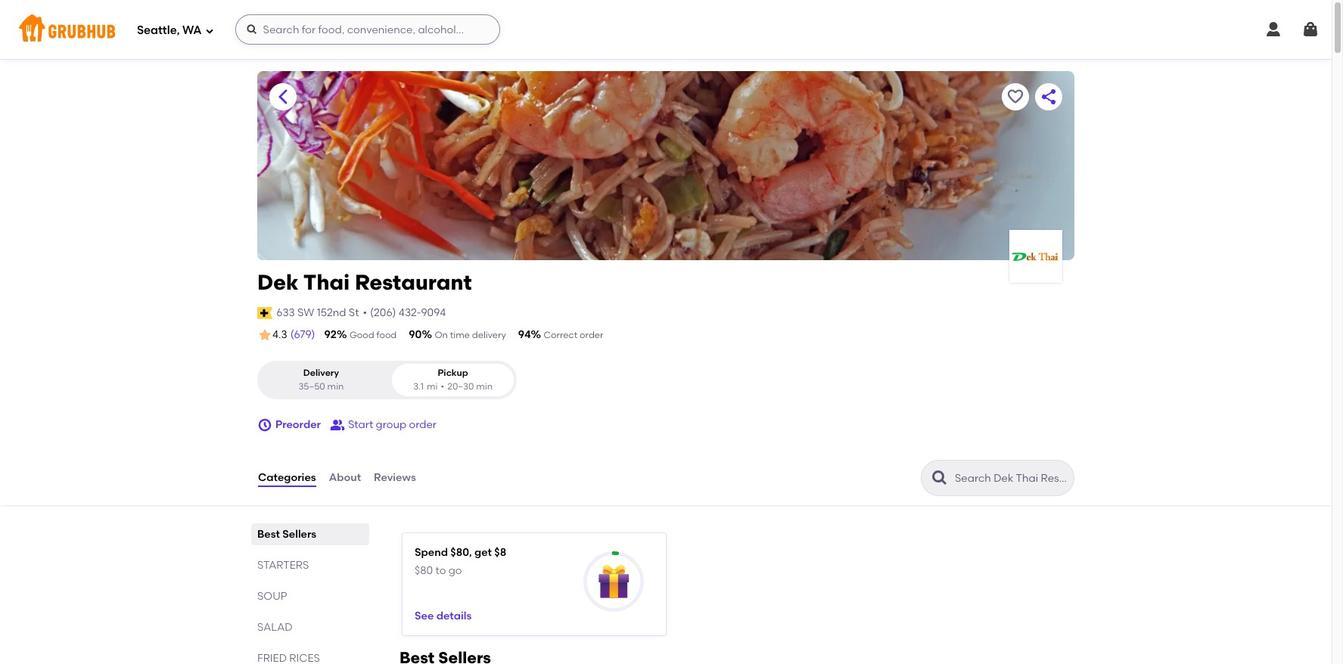 Task type: locate. For each thing, give the bounding box(es) containing it.
order right group
[[409, 419, 437, 431]]

min right 20–30
[[476, 381, 493, 392]]

min inside the pickup 3.1 mi • 20–30 min
[[476, 381, 493, 392]]

• right mi
[[441, 381, 445, 392]]

dek thai restaurant
[[257, 269, 472, 295]]

1 horizontal spatial •
[[441, 381, 445, 392]]

1 horizontal spatial order
[[580, 330, 604, 341]]

•
[[363, 306, 367, 319], [441, 381, 445, 392]]

min
[[327, 381, 344, 392], [476, 381, 493, 392]]

tab
[[257, 651, 363, 665]]

1 vertical spatial •
[[441, 381, 445, 392]]

seattle,
[[137, 23, 180, 37]]

restaurant
[[355, 269, 472, 295]]

search icon image
[[931, 469, 949, 488]]

preorder button
[[257, 412, 321, 439]]

pickup 3.1 mi • 20–30 min
[[413, 368, 493, 392]]

0 horizontal spatial order
[[409, 419, 437, 431]]

dek
[[257, 269, 299, 295]]

option group
[[257, 361, 517, 400]]

spend
[[415, 547, 448, 559]]

spend $80, get $8 $80 to go
[[415, 547, 507, 577]]

good
[[350, 330, 374, 341]]

save this restaurant button
[[1002, 83, 1029, 111]]

$8
[[494, 547, 507, 559]]

best sellers
[[257, 528, 317, 541]]

0 horizontal spatial •
[[363, 306, 367, 319]]

633
[[276, 306, 295, 319]]

correct order
[[544, 330, 604, 341]]

3.1
[[413, 381, 424, 392]]

categories button
[[257, 451, 317, 506]]

see details
[[415, 610, 472, 623]]

0 vertical spatial •
[[363, 306, 367, 319]]

reviews
[[374, 472, 416, 484]]

20–30
[[448, 381, 474, 392]]

1 min from the left
[[327, 381, 344, 392]]

star icon image
[[257, 328, 273, 343]]

Search for food, convenience, alcohol... search field
[[235, 14, 500, 45]]

order
[[580, 330, 604, 341], [409, 419, 437, 431]]

min inside 'delivery 35–50 min'
[[327, 381, 344, 392]]

sellers
[[283, 528, 317, 541]]

1 vertical spatial order
[[409, 419, 437, 431]]

min down delivery
[[327, 381, 344, 392]]

4.3
[[273, 329, 287, 341]]

0 vertical spatial order
[[580, 330, 604, 341]]

order inside button
[[409, 419, 437, 431]]

1 horizontal spatial min
[[476, 381, 493, 392]]

to
[[436, 564, 446, 577]]

dek thai restaurant  logo image
[[1010, 230, 1063, 283]]

st
[[349, 306, 359, 319]]

share icon image
[[1040, 88, 1058, 106]]

svg image
[[1302, 20, 1320, 39], [205, 26, 214, 35]]

starters tab
[[257, 558, 363, 574]]

on time delivery
[[435, 330, 506, 341]]

• right st
[[363, 306, 367, 319]]

94
[[518, 329, 531, 341]]

delivery 35–50 min
[[299, 368, 344, 392]]

order right 'correct'
[[580, 330, 604, 341]]

• inside the pickup 3.1 mi • 20–30 min
[[441, 381, 445, 392]]

caret left icon image
[[274, 88, 292, 106]]

details
[[436, 610, 472, 623]]

0 horizontal spatial min
[[327, 381, 344, 392]]

time
[[450, 330, 470, 341]]

svg image
[[1265, 20, 1283, 39], [246, 23, 258, 36], [257, 418, 273, 433]]

categories
[[258, 472, 316, 484]]

reward icon image
[[597, 565, 630, 599]]

633 sw 152nd st button
[[276, 305, 360, 322]]

starters
[[257, 559, 309, 572]]

2 min from the left
[[476, 381, 493, 392]]

best
[[257, 528, 280, 541]]



Task type: vqa. For each thing, say whether or not it's contained in the screenshot.
the right your
no



Task type: describe. For each thing, give the bounding box(es) containing it.
group
[[376, 419, 407, 431]]

save this restaurant image
[[1007, 88, 1025, 106]]

preorder
[[276, 419, 321, 431]]

(206)
[[370, 306, 396, 319]]

92
[[324, 329, 337, 341]]

best sellers tab
[[257, 527, 363, 543]]

$80
[[415, 564, 433, 577]]

(206) 432-9094 button
[[370, 306, 446, 321]]

start
[[348, 419, 373, 431]]

sw
[[297, 306, 314, 319]]

delivery
[[303, 368, 339, 379]]

mi
[[427, 381, 438, 392]]

seattle, wa
[[137, 23, 202, 37]]

start group order button
[[330, 412, 437, 439]]

see
[[415, 610, 434, 623]]

see details button
[[415, 603, 472, 630]]

90
[[409, 329, 422, 341]]

start group order
[[348, 419, 437, 431]]

about
[[329, 472, 361, 484]]

delivery
[[472, 330, 506, 341]]

salad tab
[[257, 620, 363, 636]]

option group containing delivery 35–50 min
[[257, 361, 517, 400]]

soup tab
[[257, 589, 363, 605]]

• (206) 432-9094
[[363, 306, 446, 319]]

on
[[435, 330, 448, 341]]

wa
[[182, 23, 202, 37]]

people icon image
[[330, 418, 345, 433]]

reviews button
[[373, 451, 417, 506]]

about button
[[328, 451, 362, 506]]

correct
[[544, 330, 578, 341]]

152nd
[[317, 306, 346, 319]]

subscription pass image
[[257, 307, 273, 319]]

pickup
[[438, 368, 468, 379]]

good food
[[350, 330, 397, 341]]

432-
[[399, 306, 421, 319]]

Search Dek Thai Restaurant  search field
[[954, 472, 1070, 486]]

9094
[[421, 306, 446, 319]]

svg image inside preorder 'button'
[[257, 418, 273, 433]]

0 horizontal spatial svg image
[[205, 26, 214, 35]]

(679)
[[290, 329, 315, 341]]

soup
[[257, 590, 287, 603]]

1 horizontal spatial svg image
[[1302, 20, 1320, 39]]

$80,
[[451, 547, 472, 559]]

food
[[377, 330, 397, 341]]

go
[[449, 564, 462, 577]]

35–50
[[299, 381, 325, 392]]

main navigation navigation
[[0, 0, 1332, 59]]

get
[[475, 547, 492, 559]]

thai
[[303, 269, 350, 295]]

salad
[[257, 622, 293, 634]]

633 sw 152nd st
[[276, 306, 359, 319]]



